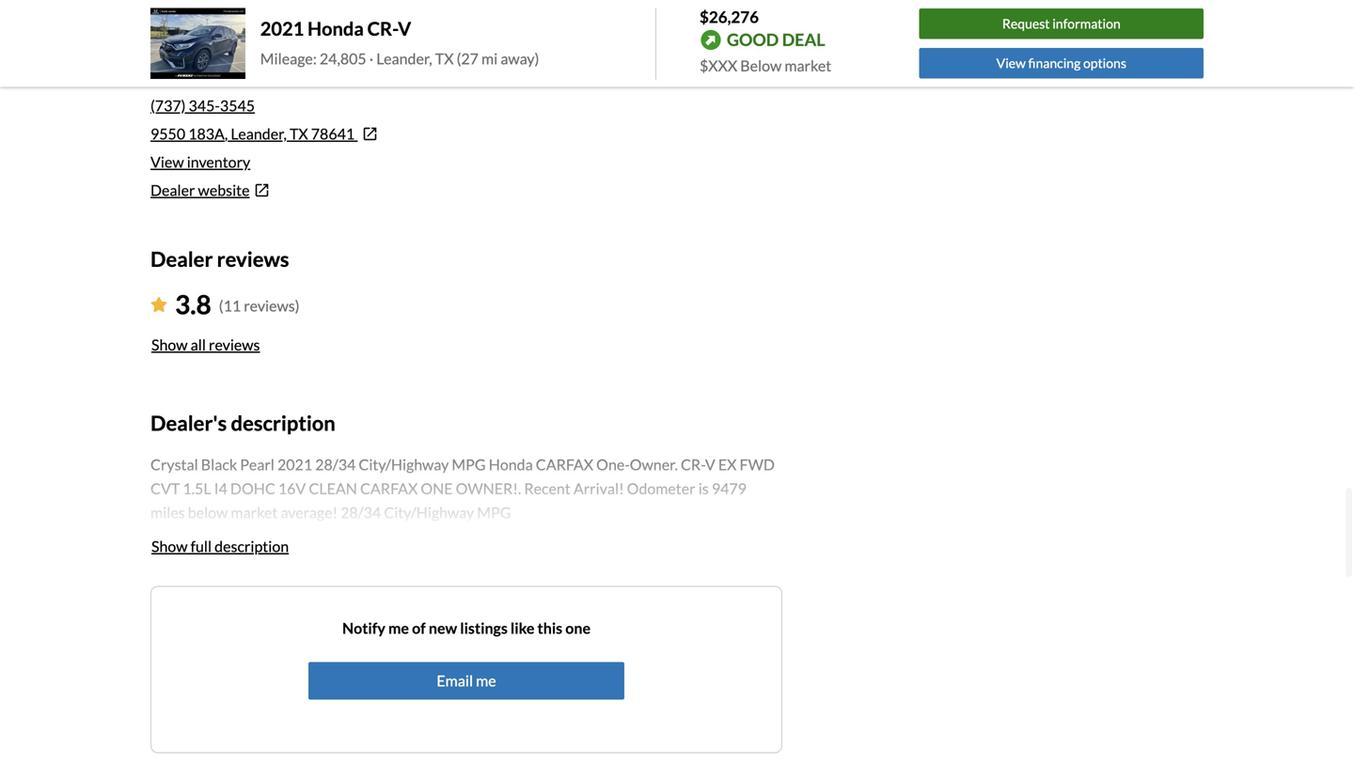 Task type: describe. For each thing, give the bounding box(es) containing it.
market inside crystal black pearl 2021 28/34 city/highway mpg honda carfax one-owner. cr-v ex fwd cvt 1.5l i4 dohc 16v clean carfax one owner!.  recent arrival! odometer is 9479 miles below market average! 28/34 city/highway mpg additional information show full description
[[231, 504, 278, 522]]

dealer's description
[[151, 411, 336, 435]]

mileage:
[[260, 49, 317, 68]]

0 vertical spatial mpg
[[452, 456, 486, 474]]

inventory
[[187, 153, 250, 171]]

2021 inside crystal black pearl 2021 28/34 city/highway mpg honda carfax one-owner. cr-v ex fwd cvt 1.5l i4 dohc 16v clean carfax one owner!.  recent arrival! odometer is 9479 miles below market average! 28/34 city/highway mpg additional information show full description
[[277, 456, 312, 474]]

star image
[[151, 297, 167, 312]]

9479
[[712, 480, 747, 498]]

good deal
[[727, 29, 826, 50]]

0 vertical spatial 28/34
[[315, 456, 356, 474]]

owner.
[[630, 456, 678, 474]]

fwd
[[740, 456, 775, 474]]

honda leander
[[151, 61, 279, 83]]

2021 honda cr-v mileage: 24,805 · leander, tx (27 mi away)
[[260, 17, 539, 68]]

notify
[[342, 619, 386, 638]]

options
[[1084, 55, 1127, 71]]

like
[[511, 619, 535, 638]]

2021 inside 2021 honda cr-v mileage: 24,805 · leander, tx (27 mi away)
[[260, 17, 304, 40]]

(737) 345-3545
[[151, 96, 255, 115]]

request information
[[1003, 16, 1121, 32]]

one
[[566, 619, 591, 638]]

clean
[[309, 480, 357, 498]]

cr- inside 2021 honda cr-v mileage: 24,805 · leander, tx (27 mi away)
[[367, 17, 398, 40]]

view inventory
[[151, 153, 250, 171]]

pearl
[[240, 456, 275, 474]]

additional
[[151, 528, 219, 546]]

average!
[[281, 504, 338, 522]]

0 horizontal spatial leander,
[[231, 125, 287, 143]]

is
[[699, 480, 709, 498]]

me for email
[[476, 672, 496, 690]]

$xxx
[[700, 56, 738, 75]]

honda leander link
[[151, 61, 279, 83]]

1 vertical spatial tx
[[290, 125, 308, 143]]

this
[[538, 619, 563, 638]]

listings
[[460, 619, 508, 638]]

notify me of new listings like this one
[[342, 619, 591, 638]]

view financing options
[[997, 55, 1127, 71]]

me for notify
[[388, 619, 409, 638]]

dealer reviews
[[151, 247, 289, 271]]

miles
[[151, 504, 185, 522]]

(11
[[219, 297, 241, 315]]

0 vertical spatial description
[[231, 411, 336, 435]]

owner!.
[[456, 480, 521, 498]]

show full description button
[[151, 526, 290, 568]]

leander
[[210, 61, 279, 83]]

i4
[[214, 480, 227, 498]]

dealer website link
[[151, 179, 783, 202]]

email me
[[437, 672, 496, 690]]

dohc
[[230, 480, 275, 498]]

(27
[[457, 49, 479, 68]]

good
[[727, 29, 779, 50]]

183a
[[188, 125, 225, 143]]

v inside 2021 honda cr-v mileage: 24,805 · leander, tx (27 mi away)
[[398, 17, 411, 40]]

24,805
[[320, 49, 367, 68]]

all
[[191, 336, 206, 354]]

0 vertical spatial carfax
[[536, 456, 594, 474]]

request
[[1003, 16, 1050, 32]]

one-
[[597, 456, 630, 474]]



Task type: vqa. For each thing, say whether or not it's contained in the screenshot.
vs. within the CHOOSE THE BEST OFFER VS. NEGOTIATING WITH POTENTIAL BUYERS.
no



Task type: locate. For each thing, give the bounding box(es) containing it.
tx left (27
[[435, 49, 454, 68]]

city/highway up one
[[359, 456, 449, 474]]

of
[[412, 619, 426, 638]]

0 vertical spatial v
[[398, 17, 411, 40]]

0 vertical spatial market
[[785, 56, 832, 75]]

0 horizontal spatial view
[[151, 153, 184, 171]]

email me button
[[309, 663, 625, 700]]

3545
[[220, 96, 255, 115]]

description
[[231, 411, 336, 435], [215, 537, 289, 556]]

1 vertical spatial 2021
[[277, 456, 312, 474]]

full
[[191, 537, 212, 556]]

honda inside crystal black pearl 2021 28/34 city/highway mpg honda carfax one-owner. cr-v ex fwd cvt 1.5l i4 dohc 16v clean carfax one owner!.  recent arrival! odometer is 9479 miles below market average! 28/34 city/highway mpg additional information show full description
[[489, 456, 533, 474]]

carfax
[[536, 456, 594, 474], [360, 480, 418, 498]]

(737) 345-3545 link
[[151, 96, 255, 115]]

deal
[[782, 29, 826, 50]]

mi
[[482, 49, 498, 68]]

0 vertical spatial show
[[151, 336, 188, 354]]

0 vertical spatial view
[[997, 55, 1026, 71]]

1 horizontal spatial tx
[[435, 49, 454, 68]]

0 vertical spatial tx
[[435, 49, 454, 68]]

1 horizontal spatial carfax
[[536, 456, 594, 474]]

dealer website
[[151, 181, 250, 199]]

3.8
[[175, 289, 211, 320]]

1 horizontal spatial market
[[785, 56, 832, 75]]

1 vertical spatial leander,
[[231, 125, 287, 143]]

reviews up 3.8 (11 reviews)
[[217, 247, 289, 271]]

reviews)
[[244, 297, 300, 315]]

request information button
[[920, 9, 1204, 39]]

cr- up is
[[681, 456, 705, 474]]

0 vertical spatial cr-
[[367, 17, 398, 40]]

mpg down owner!.
[[477, 504, 511, 522]]

2021 up mileage: at the top left of the page
[[260, 17, 304, 40]]

1 vertical spatial carfax
[[360, 480, 418, 498]]

reviews inside button
[[209, 336, 260, 354]]

1 horizontal spatial v
[[705, 456, 716, 474]]

odometer
[[627, 480, 696, 498]]

2021
[[260, 17, 304, 40], [277, 456, 312, 474]]

v
[[398, 17, 411, 40], [705, 456, 716, 474]]

0 horizontal spatial cr-
[[367, 17, 398, 40]]

view for view financing options
[[997, 55, 1026, 71]]

dealer for dealer reviews
[[151, 247, 213, 271]]

me inside email me button
[[476, 672, 496, 690]]

new
[[429, 619, 457, 638]]

0 horizontal spatial me
[[388, 619, 409, 638]]

reviews right 'all'
[[209, 336, 260, 354]]

2 show from the top
[[151, 537, 188, 556]]

black
[[201, 456, 237, 474]]

description right full
[[215, 537, 289, 556]]

28/34
[[315, 456, 356, 474], [341, 504, 381, 522]]

market
[[785, 56, 832, 75], [231, 504, 278, 522]]

1 vertical spatial honda
[[151, 61, 207, 83]]

leander, right ·
[[376, 49, 432, 68]]

ex
[[719, 456, 737, 474]]

reviews
[[217, 247, 289, 271], [209, 336, 260, 354]]

0 horizontal spatial honda
[[151, 61, 207, 83]]

show inside crystal black pearl 2021 28/34 city/highway mpg honda carfax one-owner. cr-v ex fwd cvt 1.5l i4 dohc 16v clean carfax one owner!.  recent arrival! odometer is 9479 miles below market average! 28/34 city/highway mpg additional information show full description
[[151, 537, 188, 556]]

view financing options button
[[920, 48, 1204, 79]]

away)
[[501, 49, 539, 68]]

1 horizontal spatial leander,
[[376, 49, 432, 68]]

2 vertical spatial honda
[[489, 456, 533, 474]]

1 vertical spatial city/highway
[[384, 504, 474, 522]]

2021 up 16v
[[277, 456, 312, 474]]

0 vertical spatial leander,
[[376, 49, 432, 68]]

0 horizontal spatial v
[[398, 17, 411, 40]]

cr-
[[367, 17, 398, 40], [681, 456, 705, 474]]

0 horizontal spatial tx
[[290, 125, 308, 143]]

city/highway
[[359, 456, 449, 474], [384, 504, 474, 522]]

show all reviews button
[[151, 324, 261, 366]]

$xxx below market
[[700, 56, 832, 75]]

1 vertical spatial show
[[151, 537, 188, 556]]

·
[[369, 49, 374, 68]]

$26,276
[[700, 7, 759, 26]]

1 vertical spatial cr-
[[681, 456, 705, 474]]

website
[[198, 181, 250, 199]]

1 vertical spatial description
[[215, 537, 289, 556]]

market down deal
[[785, 56, 832, 75]]

0 vertical spatial reviews
[[217, 247, 289, 271]]

dealer up 3.8
[[151, 247, 213, 271]]

dealer's
[[151, 411, 227, 435]]

show left full
[[151, 537, 188, 556]]

carfax up recent
[[536, 456, 594, 474]]

city/highway down one
[[384, 504, 474, 522]]

v inside crystal black pearl 2021 28/34 city/highway mpg honda carfax one-owner. cr-v ex fwd cvt 1.5l i4 dohc 16v clean carfax one owner!.  recent arrival! odometer is 9479 miles below market average! 28/34 city/highway mpg additional information show full description
[[705, 456, 716, 474]]

description inside crystal black pearl 2021 28/34 city/highway mpg honda carfax one-owner. cr-v ex fwd cvt 1.5l i4 dohc 16v clean carfax one owner!.  recent arrival! odometer is 9479 miles below market average! 28/34 city/highway mpg additional information show full description
[[215, 537, 289, 556]]

view for view inventory
[[151, 153, 184, 171]]

1 horizontal spatial view
[[997, 55, 1026, 71]]

2021 honda cr-v image
[[151, 8, 245, 79]]

3.8 (11 reviews)
[[175, 289, 300, 320]]

0 vertical spatial 2021
[[260, 17, 304, 40]]

1 show from the top
[[151, 336, 188, 354]]

mpg up owner!.
[[452, 456, 486, 474]]

dealer for dealer website
[[151, 181, 195, 199]]

1 vertical spatial market
[[231, 504, 278, 522]]

honda
[[308, 17, 364, 40], [151, 61, 207, 83], [489, 456, 533, 474]]

1 vertical spatial mpg
[[477, 504, 511, 522]]

view down request
[[997, 55, 1026, 71]]

honda up (737)
[[151, 61, 207, 83]]

leander, inside 2021 honda cr-v mileage: 24,805 · leander, tx (27 mi away)
[[376, 49, 432, 68]]

leander,
[[376, 49, 432, 68], [231, 125, 287, 143]]

crystal black pearl 2021 28/34 city/highway mpg honda carfax one-owner. cr-v ex fwd cvt 1.5l i4 dohc 16v clean carfax one owner!.  recent arrival! odometer is 9479 miles below market average! 28/34 city/highway mpg additional information show full description
[[151, 456, 775, 556]]

2 horizontal spatial honda
[[489, 456, 533, 474]]

mpg
[[452, 456, 486, 474], [477, 504, 511, 522]]

me left of
[[388, 619, 409, 638]]

1 vertical spatial v
[[705, 456, 716, 474]]

carfax left one
[[360, 480, 418, 498]]

dealer
[[151, 13, 213, 38], [151, 181, 195, 199], [151, 247, 213, 271]]

tx inside 2021 honda cr-v mileage: 24,805 · leander, tx (27 mi away)
[[435, 49, 454, 68]]

1 horizontal spatial honda
[[308, 17, 364, 40]]

1 horizontal spatial cr-
[[681, 456, 705, 474]]

,
[[225, 125, 228, 143]]

3 dealer from the top
[[151, 247, 213, 271]]

0 vertical spatial dealer
[[151, 13, 213, 38]]

dealer up honda leander
[[151, 13, 213, 38]]

description up the pearl
[[231, 411, 336, 435]]

345-
[[189, 96, 220, 115]]

dealer down view inventory link
[[151, 181, 195, 199]]

0 vertical spatial me
[[388, 619, 409, 638]]

1 dealer from the top
[[151, 13, 213, 38]]

0 vertical spatial honda
[[308, 17, 364, 40]]

tx
[[435, 49, 454, 68], [290, 125, 308, 143]]

1 vertical spatial view
[[151, 153, 184, 171]]

0 vertical spatial city/highway
[[359, 456, 449, 474]]

9550
[[151, 125, 185, 143]]

email
[[437, 672, 473, 690]]

2 vertical spatial dealer
[[151, 247, 213, 271]]

1 horizontal spatial me
[[476, 672, 496, 690]]

view inside button
[[997, 55, 1026, 71]]

1 vertical spatial 28/34
[[341, 504, 381, 522]]

9550 183a , leander, tx 78641
[[151, 125, 355, 143]]

view down 9550
[[151, 153, 184, 171]]

show left 'all'
[[151, 336, 188, 354]]

me
[[388, 619, 409, 638], [476, 672, 496, 690]]

below
[[188, 504, 228, 522]]

me right email
[[476, 672, 496, 690]]

honda inside 2021 honda cr-v mileage: 24,805 · leander, tx (27 mi away)
[[308, 17, 364, 40]]

view
[[997, 55, 1026, 71], [151, 153, 184, 171]]

dealer for dealer
[[151, 13, 213, 38]]

cr- up ·
[[367, 17, 398, 40]]

show all reviews
[[151, 336, 260, 354]]

0 horizontal spatial carfax
[[360, 480, 418, 498]]

arrival!
[[574, 480, 624, 498]]

cvt
[[151, 480, 180, 498]]

financing
[[1029, 55, 1081, 71]]

information
[[1053, 16, 1121, 32]]

1 vertical spatial me
[[476, 672, 496, 690]]

cr- inside crystal black pearl 2021 28/34 city/highway mpg honda carfax one-owner. cr-v ex fwd cvt 1.5l i4 dohc 16v clean carfax one owner!.  recent arrival! odometer is 9479 miles below market average! 28/34 city/highway mpg additional information show full description
[[681, 456, 705, 474]]

view inventory link
[[151, 153, 250, 171]]

below
[[741, 56, 782, 75]]

28/34 down clean
[[341, 504, 381, 522]]

market down dohc
[[231, 504, 278, 522]]

one
[[421, 480, 453, 498]]

honda up 24,805
[[308, 17, 364, 40]]

78641
[[311, 125, 355, 143]]

honda up owner!.
[[489, 456, 533, 474]]

1 vertical spatial reviews
[[209, 336, 260, 354]]

1.5l
[[183, 480, 211, 498]]

1 vertical spatial dealer
[[151, 181, 195, 199]]

(737)
[[151, 96, 186, 115]]

show inside button
[[151, 336, 188, 354]]

leander, right "," at the top of the page
[[231, 125, 287, 143]]

0 horizontal spatial market
[[231, 504, 278, 522]]

show
[[151, 336, 188, 354], [151, 537, 188, 556]]

tx left '78641'
[[290, 125, 308, 143]]

recent
[[524, 480, 571, 498]]

crystal
[[151, 456, 198, 474]]

information
[[222, 528, 301, 546]]

28/34 up clean
[[315, 456, 356, 474]]

16v
[[278, 480, 306, 498]]

2 dealer from the top
[[151, 181, 195, 199]]



